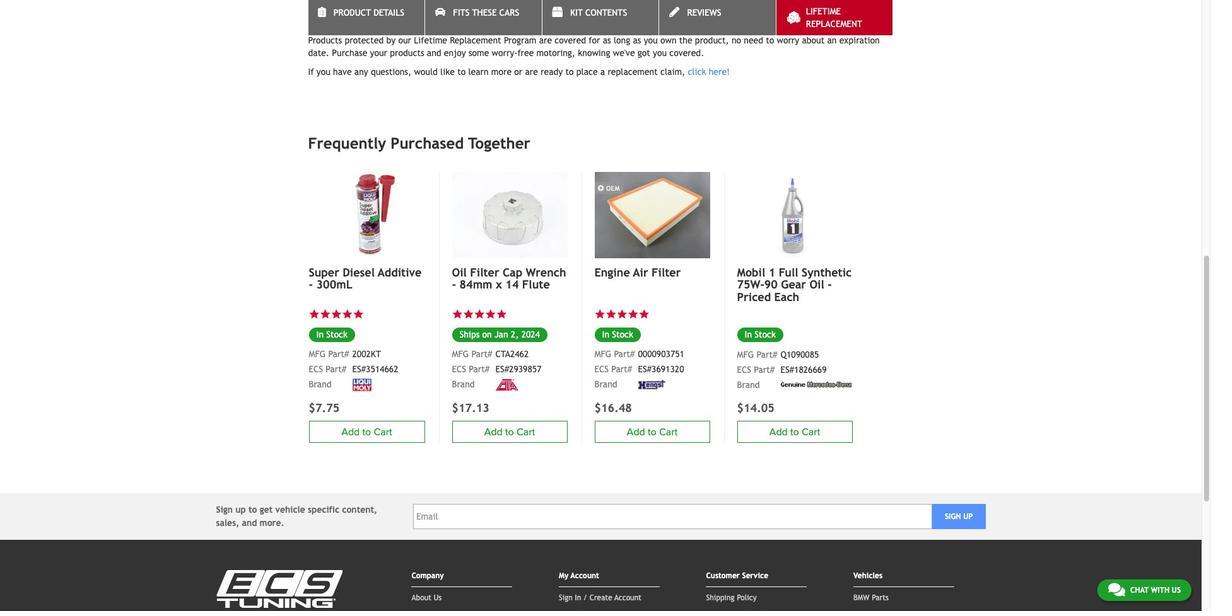 Task type: describe. For each thing, give the bounding box(es) containing it.
vehicle
[[275, 505, 305, 516]]

cta tools image
[[495, 380, 518, 391]]

2 vertical spatial you
[[316, 67, 330, 77]]

3 in stock from the left
[[745, 330, 776, 340]]

brand inside mfg part# q1090085 ecs part# es#1826669 brand
[[737, 380, 760, 390]]

to left place at top left
[[565, 67, 574, 77]]

kit contents
[[570, 8, 627, 18]]

in left '/'
[[575, 594, 581, 603]]

additive
[[378, 266, 422, 279]]

ecs for $7.75
[[309, 365, 323, 375]]

frequently purchased together
[[308, 135, 530, 152]]

add to cart button for $16.48
[[594, 422, 710, 444]]

to inside "sign up to get vehicle specific content, sales, and more."
[[248, 505, 257, 516]]

0 horizontal spatial us
[[434, 594, 442, 603]]

mobil 1 full synthetic 75w-90 gear oil - priced each
[[737, 266, 852, 304]]

some
[[469, 48, 489, 58]]

8 star image from the left
[[496, 309, 507, 320]]

and inside "sign up to get vehicle specific content, sales, and more."
[[242, 519, 257, 529]]

ecs for $16.48
[[594, 365, 609, 375]]

ecs inside mfg part# q1090085 ecs part# es#1826669 brand
[[737, 365, 751, 375]]

ready
[[541, 67, 563, 77]]

shipping policy link
[[706, 594, 757, 603]]

parts
[[872, 594, 889, 603]]

ecs for $17.13
[[452, 365, 466, 375]]

covered inside products protected by our lifetime replacement program are covered for as long as you own the product, no need to worry about an expiration date. purchase your products and enjoy some worry-free motoring, knowing we've got you covered.
[[555, 35, 586, 46]]

fits these cars
[[453, 8, 519, 18]]

jan
[[494, 330, 508, 340]]

engine air filter
[[594, 266, 681, 279]]

components
[[363, 10, 435, 24]]

cart for $16.48
[[659, 426, 677, 439]]

click
[[688, 67, 706, 77]]

brand for $16.48
[[594, 380, 617, 390]]

es#2939857
[[495, 365, 541, 375]]

free
[[517, 48, 534, 58]]

0000903751
[[638, 350, 684, 360]]

1
[[769, 266, 775, 279]]

mfg inside mfg part# q1090085 ecs part# es#1826669 brand
[[737, 350, 754, 360]]

to down the liqui moly image
[[362, 426, 371, 439]]

75w-
[[737, 278, 764, 292]]

we've
[[613, 48, 635, 58]]

x
[[496, 278, 502, 292]]

fits
[[453, 8, 470, 18]]

have
[[333, 67, 352, 77]]

300ml
[[316, 278, 352, 292]]

need
[[744, 35, 763, 46]]

super diesel additive - 300ml link
[[309, 266, 425, 292]]

ships on jan 2, 2024
[[459, 330, 540, 340]]

in stock for engine air filter
[[602, 330, 633, 340]]

add for $16.48
[[627, 426, 645, 439]]

get
[[260, 505, 273, 516]]

2 star image from the left
[[320, 309, 331, 320]]

gear
[[781, 278, 806, 292]]

our inside products protected by our lifetime replacement program are covered for as long as you own the product, no need to worry about an expiration date. purchase your products and enjoy some worry-free motoring, knowing we've got you covered.
[[398, 35, 411, 46]]

here!
[[709, 67, 730, 77]]

more
[[491, 67, 512, 77]]

if
[[308, 67, 314, 77]]

product details
[[333, 8, 404, 18]]

2 filter from the left
[[652, 266, 681, 279]]

my account
[[559, 572, 599, 581]]

1 as from the left
[[603, 35, 611, 46]]

details
[[374, 8, 404, 18]]

claim,
[[660, 67, 685, 77]]

expiration
[[839, 35, 880, 46]]

1 vertical spatial you
[[653, 48, 667, 58]]

sign up button
[[932, 505, 986, 530]]

products protected by our lifetime replacement program are covered for as long as you own the product, no need to worry about an expiration date. purchase your products and enjoy some worry-free motoring, knowing we've got you covered.
[[308, 35, 880, 58]]

3 star image from the left
[[342, 309, 353, 320]]

reviews link
[[659, 0, 776, 35]]

stock for engine
[[612, 330, 633, 340]]

engine
[[594, 266, 630, 279]]

comments image
[[1108, 583, 1125, 598]]

sign up to get vehicle specific content, sales, and more.
[[216, 505, 377, 529]]

2 star image from the left
[[452, 309, 463, 320]]

add for $7.75
[[341, 426, 360, 439]]

my
[[559, 572, 568, 581]]

are inside products protected by our lifetime replacement program are covered for as long as you own the product, no need to worry about an expiration date. purchase your products and enjoy some worry-free motoring, knowing we've got you covered.
[[539, 35, 552, 46]]

engine air filter image
[[594, 172, 710, 259]]

wrench
[[526, 266, 566, 279]]

mfg for $7.75
[[309, 350, 326, 360]]

enjoy
[[444, 48, 466, 58]]

2 vertical spatial are
[[525, 67, 538, 77]]

liqui moly image
[[352, 379, 372, 391]]

0 vertical spatial account
[[571, 572, 599, 581]]

1 horizontal spatial lifetime
[[554, 10, 604, 24]]

about us link
[[411, 594, 442, 603]]

1 horizontal spatial account
[[614, 594, 641, 603]]

own
[[660, 35, 677, 46]]

or
[[514, 67, 522, 77]]

cap
[[503, 266, 522, 279]]

specific
[[308, 505, 339, 516]]

service
[[742, 572, 768, 581]]

super
[[309, 266, 339, 279]]

mfg part# 2002kt ecs part# es#3514662 brand
[[309, 350, 398, 390]]

brand for $17.13
[[452, 380, 475, 390]]

some kit components are covered by our lifetime replacement program
[[308, 10, 737, 24]]

cta2462
[[495, 350, 529, 360]]

your
[[370, 48, 387, 58]]

- inside super diesel additive - 300ml
[[309, 278, 313, 292]]

$14.05
[[737, 402, 774, 415]]

worry
[[777, 35, 799, 46]]

bmw parts link
[[853, 594, 889, 603]]

filter inside "oil filter cap wrench - 84mm x 14 flute"
[[470, 266, 499, 279]]

3 star image from the left
[[628, 309, 639, 320]]

0 vertical spatial you
[[644, 35, 658, 46]]

1 horizontal spatial by
[[513, 10, 527, 24]]

click here! link
[[688, 67, 730, 77]]

would
[[414, 67, 438, 77]]

to right like
[[457, 67, 466, 77]]

90
[[764, 278, 778, 292]]

any
[[354, 67, 368, 77]]

5 star image from the left
[[463, 309, 474, 320]]

/
[[583, 594, 587, 603]]

lifetime replacement
[[806, 6, 862, 29]]

oil inside "oil filter cap wrench - 84mm x 14 flute"
[[452, 266, 467, 279]]

on
[[482, 330, 492, 340]]

oil filter cap wrench - 84mm x 14 flute link
[[452, 266, 567, 292]]

these
[[472, 8, 497, 18]]

in down 'priced'
[[745, 330, 752, 340]]

an
[[827, 35, 837, 46]]

to inside products protected by our lifetime replacement program are covered for as long as you own the product, no need to worry about an expiration date. purchase your products and enjoy some worry-free motoring, knowing we've got you covered.
[[766, 35, 774, 46]]

got
[[638, 48, 650, 58]]

$7.75
[[309, 402, 340, 415]]

es#3691320
[[638, 365, 684, 375]]

product details link
[[308, 0, 425, 35]]



Task type: vqa. For each thing, say whether or not it's contained in the screenshot.
source
no



Task type: locate. For each thing, give the bounding box(es) containing it.
lifetime up for
[[554, 10, 604, 24]]

to down genuine mercedes benz image at the bottom right of page
[[790, 426, 799, 439]]

4 ecs from the left
[[737, 365, 751, 375]]

us right with
[[1172, 587, 1181, 595]]

hengst image
[[638, 380, 665, 390]]

star image
[[331, 309, 342, 320], [452, 309, 463, 320], [628, 309, 639, 320], [639, 309, 650, 320]]

2 stock from the left
[[612, 330, 633, 340]]

brand up $14.05
[[737, 380, 760, 390]]

bmw parts
[[853, 594, 889, 603]]

the
[[679, 35, 692, 46]]

part#
[[328, 350, 349, 360], [471, 350, 492, 360], [614, 350, 635, 360], [757, 350, 777, 360], [326, 365, 346, 375], [469, 365, 490, 375], [611, 365, 632, 375], [754, 365, 775, 375]]

ecs down ships
[[452, 365, 466, 375]]

1 stock from the left
[[326, 330, 348, 340]]

add to cart button for $17.13
[[452, 422, 567, 444]]

for
[[589, 35, 600, 46]]

- right the gear
[[828, 278, 832, 292]]

1 vertical spatial our
[[398, 35, 411, 46]]

add down the $16.48 on the bottom
[[627, 426, 645, 439]]

add to cart button down the liqui moly image
[[309, 422, 425, 444]]

2 cart from the left
[[516, 426, 535, 439]]

1 add from the left
[[341, 426, 360, 439]]

0 horizontal spatial as
[[603, 35, 611, 46]]

in stock for super diesel additive - 300ml
[[316, 330, 348, 340]]

4 mfg from the left
[[737, 350, 754, 360]]

products
[[308, 35, 342, 46]]

2 add to cart button from the left
[[452, 422, 567, 444]]

up for sign up
[[963, 513, 973, 522]]

0 vertical spatial by
[[513, 10, 527, 24]]

4 star image from the left
[[639, 309, 650, 320]]

mfg down ships
[[452, 350, 469, 360]]

add
[[341, 426, 360, 439], [484, 426, 503, 439], [627, 426, 645, 439], [769, 426, 788, 439]]

0 horizontal spatial stock
[[326, 330, 348, 340]]

no
[[732, 35, 741, 46]]

0 horizontal spatial and
[[242, 519, 257, 529]]

stock up mfg part# 0000903751 ecs part# es#3691320 brand
[[612, 330, 633, 340]]

us
[[1172, 587, 1181, 595], [434, 594, 442, 603]]

3 add to cart from the left
[[627, 426, 677, 439]]

lifetime inside lifetime replacement
[[806, 6, 841, 16]]

lifetime replacement link
[[776, 0, 893, 35]]

lifetime up 'products'
[[414, 35, 447, 46]]

sign inside button
[[945, 513, 961, 522]]

add down $17.13
[[484, 426, 503, 439]]

up inside button
[[963, 513, 973, 522]]

us right the about
[[434, 594, 442, 603]]

to down cta tools icon
[[505, 426, 514, 439]]

0 horizontal spatial sign
[[216, 505, 233, 516]]

kit
[[344, 10, 359, 24]]

brand up $17.13
[[452, 380, 475, 390]]

diesel
[[343, 266, 375, 279]]

mfg inside the 'mfg part# cta2462 ecs part# es#2939857 brand'
[[452, 350, 469, 360]]

lifetime
[[806, 6, 841, 16], [554, 10, 604, 24], [414, 35, 447, 46]]

in
[[316, 330, 324, 340], [602, 330, 609, 340], [745, 330, 752, 340], [575, 594, 581, 603]]

you up got
[[644, 35, 658, 46]]

brand up $7.75
[[309, 380, 332, 390]]

1 in stock from the left
[[316, 330, 348, 340]]

add down the liqui moly image
[[341, 426, 360, 439]]

1 horizontal spatial up
[[963, 513, 973, 522]]

0 vertical spatial and
[[427, 48, 441, 58]]

mfg part# cta2462 ecs part# es#2939857 brand
[[452, 350, 541, 390]]

1 mfg from the left
[[309, 350, 326, 360]]

in up mfg part# 2002kt ecs part# es#3514662 brand in the bottom left of the page
[[316, 330, 324, 340]]

4 add to cart from the left
[[769, 426, 820, 439]]

- left 300ml
[[309, 278, 313, 292]]

are
[[438, 10, 458, 24], [539, 35, 552, 46], [525, 67, 538, 77]]

in stock down 'priced'
[[745, 330, 776, 340]]

ecs inside mfg part# 2002kt ecs part# es#3514662 brand
[[309, 365, 323, 375]]

program inside products protected by our lifetime replacement program are covered for as long as you own the product, no need to worry about an expiration date. purchase your products and enjoy some worry-free motoring, knowing we've got you covered.
[[504, 35, 536, 46]]

covered.
[[669, 48, 704, 58]]

are up motoring,
[[539, 35, 552, 46]]

1 vertical spatial account
[[614, 594, 641, 603]]

star image down air
[[639, 309, 650, 320]]

replacement up some
[[450, 35, 501, 46]]

2 horizontal spatial -
[[828, 278, 832, 292]]

1 vertical spatial by
[[386, 35, 396, 46]]

0 horizontal spatial covered
[[462, 10, 509, 24]]

brand up the $16.48 on the bottom
[[594, 380, 617, 390]]

add to cart down $14.05
[[769, 426, 820, 439]]

lifetime up an
[[806, 6, 841, 16]]

sign
[[216, 505, 233, 516], [945, 513, 961, 522], [559, 594, 573, 603]]

1 add to cart from the left
[[341, 426, 392, 439]]

4 star image from the left
[[353, 309, 364, 320]]

ecs up $14.05
[[737, 365, 751, 375]]

4 add to cart button from the left
[[737, 422, 852, 444]]

ecs inside mfg part# 0000903751 ecs part# es#3691320 brand
[[594, 365, 609, 375]]

oil right the gear
[[809, 278, 824, 292]]

chat with us
[[1130, 587, 1181, 595]]

reviews
[[687, 8, 721, 18]]

oil filter cap wrench - 84mm x 14 flute image
[[452, 172, 567, 259]]

add to cart for $7.75
[[341, 426, 392, 439]]

to left get
[[248, 505, 257, 516]]

lifetime inside products protected by our lifetime replacement program are covered for as long as you own the product, no need to worry about an expiration date. purchase your products and enjoy some worry-free motoring, knowing we've got you covered.
[[414, 35, 447, 46]]

purchase
[[332, 48, 367, 58]]

about us
[[411, 594, 442, 603]]

date.
[[308, 48, 329, 58]]

1 star image from the left
[[331, 309, 342, 320]]

2 add to cart from the left
[[484, 426, 535, 439]]

q1090085
[[781, 350, 819, 360]]

replacement inside products protected by our lifetime replacement program are covered for as long as you own the product, no need to worry about an expiration date. purchase your products and enjoy some worry-free motoring, knowing we've got you covered.
[[450, 35, 501, 46]]

ecs up the $16.48 on the bottom
[[594, 365, 609, 375]]

bmw
[[853, 594, 869, 603]]

3 stock from the left
[[755, 330, 776, 340]]

worry-
[[492, 48, 517, 58]]

0 horizontal spatial up
[[235, 505, 246, 516]]

add to cart down the liqui moly image
[[341, 426, 392, 439]]

learn
[[468, 67, 489, 77]]

engine air filter link
[[594, 266, 710, 279]]

add to cart for $16.48
[[627, 426, 677, 439]]

1 horizontal spatial as
[[633, 35, 641, 46]]

es#3514662
[[352, 365, 398, 375]]

cart for $17.13
[[516, 426, 535, 439]]

1 vertical spatial and
[[242, 519, 257, 529]]

brand for $7.75
[[309, 380, 332, 390]]

add to cart for $17.13
[[484, 426, 535, 439]]

add to cart button down $14.05
[[737, 422, 852, 444]]

chat with us link
[[1097, 580, 1191, 602]]

1 brand from the left
[[309, 380, 332, 390]]

filter left cap
[[470, 266, 499, 279]]

sales,
[[216, 519, 239, 529]]

some
[[308, 10, 340, 24]]

mfg for $16.48
[[594, 350, 611, 360]]

genuine mercedes benz image
[[781, 382, 852, 388]]

0 horizontal spatial our
[[398, 35, 411, 46]]

1 horizontal spatial -
[[452, 278, 456, 292]]

ecs up $7.75
[[309, 365, 323, 375]]

each
[[774, 291, 799, 304]]

$16.48
[[594, 402, 632, 415]]

add for $17.13
[[484, 426, 503, 439]]

in up mfg part# 0000903751 ecs part# es#3691320 brand
[[602, 330, 609, 340]]

star image
[[309, 309, 320, 320], [320, 309, 331, 320], [342, 309, 353, 320], [353, 309, 364, 320], [463, 309, 474, 320], [474, 309, 485, 320], [485, 309, 496, 320], [496, 309, 507, 320], [594, 309, 606, 320], [606, 309, 617, 320], [617, 309, 628, 320]]

add to cart down $17.13
[[484, 426, 535, 439]]

1 filter from the left
[[470, 266, 499, 279]]

ecs tuning image
[[216, 571, 342, 609]]

11 star image from the left
[[617, 309, 628, 320]]

4 brand from the left
[[737, 380, 760, 390]]

2 horizontal spatial lifetime
[[806, 6, 841, 16]]

mobil 1 full synthetic 75w-90 gear oil - priced each image
[[737, 172, 852, 259]]

sign in / create account
[[559, 594, 641, 603]]

3 brand from the left
[[594, 380, 617, 390]]

2 brand from the left
[[452, 380, 475, 390]]

0 vertical spatial program
[[689, 10, 737, 24]]

stock for super
[[326, 330, 348, 340]]

up
[[235, 505, 246, 516], [963, 513, 973, 522]]

products
[[390, 48, 424, 58]]

account
[[571, 572, 599, 581], [614, 594, 641, 603]]

2 - from the left
[[452, 278, 456, 292]]

shipping policy
[[706, 594, 757, 603]]

protected
[[345, 35, 384, 46]]

frequently
[[308, 135, 386, 152]]

0 horizontal spatial program
[[504, 35, 536, 46]]

are right or
[[525, 67, 538, 77]]

ecs
[[309, 365, 323, 375], [452, 365, 466, 375], [594, 365, 609, 375], [737, 365, 751, 375]]

shipping
[[706, 594, 735, 603]]

3 mfg from the left
[[594, 350, 611, 360]]

you right the if
[[316, 67, 330, 77]]

1 horizontal spatial our
[[531, 10, 551, 24]]

as
[[603, 35, 611, 46], [633, 35, 641, 46]]

and right sales,
[[242, 519, 257, 529]]

our up 'products'
[[398, 35, 411, 46]]

oil left x
[[452, 266, 467, 279]]

2 in stock from the left
[[602, 330, 633, 340]]

1 star image from the left
[[309, 309, 320, 320]]

our
[[531, 10, 551, 24], [398, 35, 411, 46]]

2 ecs from the left
[[452, 365, 466, 375]]

1 horizontal spatial stock
[[612, 330, 633, 340]]

brand inside mfg part# 2002kt ecs part# es#3514662 brand
[[309, 380, 332, 390]]

1 - from the left
[[309, 278, 313, 292]]

purchased
[[391, 135, 464, 152]]

3 add to cart button from the left
[[594, 422, 710, 444]]

0 horizontal spatial account
[[571, 572, 599, 581]]

customer
[[706, 572, 740, 581]]

1 horizontal spatial replacement
[[608, 10, 685, 24]]

add to cart down the $16.48 on the bottom
[[627, 426, 677, 439]]

our right cars
[[531, 10, 551, 24]]

1 vertical spatial covered
[[555, 35, 586, 46]]

star image down 'engine air filter' on the top of page
[[628, 309, 639, 320]]

0 horizontal spatial in stock
[[316, 330, 348, 340]]

2 as from the left
[[633, 35, 641, 46]]

2 add from the left
[[484, 426, 503, 439]]

program up free
[[504, 35, 536, 46]]

brand inside mfg part# 0000903751 ecs part# es#3691320 brand
[[594, 380, 617, 390]]

kit
[[570, 8, 583, 18]]

more.
[[260, 519, 284, 529]]

3 cart from the left
[[659, 426, 677, 439]]

2 horizontal spatial replacement
[[806, 19, 862, 29]]

1 horizontal spatial filter
[[652, 266, 681, 279]]

2 horizontal spatial are
[[539, 35, 552, 46]]

84mm
[[460, 278, 492, 292]]

knowing
[[578, 48, 610, 58]]

customer service
[[706, 572, 768, 581]]

10 star image from the left
[[606, 309, 617, 320]]

in stock up mfg part# 2002kt ecs part# es#3514662 brand in the bottom left of the page
[[316, 330, 348, 340]]

7 star image from the left
[[485, 309, 496, 320]]

long
[[614, 35, 630, 46]]

1 horizontal spatial in stock
[[602, 330, 633, 340]]

6 star image from the left
[[474, 309, 485, 320]]

stock up mfg part# 2002kt ecs part# es#3514662 brand in the bottom left of the page
[[326, 330, 348, 340]]

program up the product,
[[689, 10, 737, 24]]

product
[[333, 8, 371, 18]]

1 vertical spatial are
[[539, 35, 552, 46]]

brand inside the 'mfg part# cta2462 ecs part# es#2939857 brand'
[[452, 380, 475, 390]]

replacement up own
[[608, 10, 685, 24]]

up for sign up to get vehicle specific content, sales, and more.
[[235, 505, 246, 516]]

0 vertical spatial our
[[531, 10, 551, 24]]

to right need
[[766, 35, 774, 46]]

mfg up the $16.48 on the bottom
[[594, 350, 611, 360]]

0 horizontal spatial lifetime
[[414, 35, 447, 46]]

are left the these
[[438, 10, 458, 24]]

0 vertical spatial are
[[438, 10, 458, 24]]

4 add from the left
[[769, 426, 788, 439]]

$17.13
[[452, 402, 489, 415]]

company
[[411, 572, 444, 581]]

mfg inside mfg part# 0000903751 ecs part# es#3691320 brand
[[594, 350, 611, 360]]

kit contents link
[[542, 0, 659, 35]]

to down hengst image
[[648, 426, 656, 439]]

stock down 'priced'
[[755, 330, 776, 340]]

by inside products protected by our lifetime replacement program are covered for as long as you own the product, no need to worry about an expiration date. purchase your products and enjoy some worry-free motoring, knowing we've got you covered.
[[386, 35, 396, 46]]

mfg inside mfg part# 2002kt ecs part# es#3514662 brand
[[309, 350, 326, 360]]

sign inside "sign up to get vehicle specific content, sales, and more."
[[216, 505, 233, 516]]

by up your
[[386, 35, 396, 46]]

ecs inside the 'mfg part# cta2462 ecs part# es#2939857 brand'
[[452, 365, 466, 375]]

es#1826669
[[781, 365, 827, 375]]

3 - from the left
[[828, 278, 832, 292]]

2 horizontal spatial sign
[[945, 513, 961, 522]]

1 vertical spatial program
[[504, 35, 536, 46]]

filter right air
[[652, 266, 681, 279]]

sign for sign up
[[945, 513, 961, 522]]

as up got
[[633, 35, 641, 46]]

1 add to cart button from the left
[[309, 422, 425, 444]]

add to cart button down the $16.48 on the bottom
[[594, 422, 710, 444]]

sign for sign up to get vehicle specific content, sales, and more.
[[216, 505, 233, 516]]

as right for
[[603, 35, 611, 46]]

if you have any questions, would like to learn more or are ready to place a replacement claim, click here!
[[308, 67, 730, 77]]

2 horizontal spatial in stock
[[745, 330, 776, 340]]

1 horizontal spatial us
[[1172, 587, 1181, 595]]

0 vertical spatial covered
[[462, 10, 509, 24]]

account right create
[[614, 594, 641, 603]]

0 horizontal spatial oil
[[452, 266, 467, 279]]

1 horizontal spatial program
[[689, 10, 737, 24]]

replacement inside lifetime replacement link
[[806, 19, 862, 29]]

oil inside mobil 1 full synthetic 75w-90 gear oil - priced each
[[809, 278, 824, 292]]

replacement
[[608, 10, 685, 24], [806, 19, 862, 29], [450, 35, 501, 46]]

1 horizontal spatial sign
[[559, 594, 573, 603]]

3 ecs from the left
[[594, 365, 609, 375]]

- left 84mm
[[452, 278, 456, 292]]

add to cart
[[341, 426, 392, 439], [484, 426, 535, 439], [627, 426, 677, 439], [769, 426, 820, 439]]

2 mfg from the left
[[452, 350, 469, 360]]

super diesel additive - 300ml image
[[309, 172, 425, 259]]

replacement up an
[[806, 19, 862, 29]]

Email email field
[[413, 505, 932, 530]]

mfg left 2002kt
[[309, 350, 326, 360]]

1 cart from the left
[[374, 426, 392, 439]]

0 horizontal spatial by
[[386, 35, 396, 46]]

-
[[309, 278, 313, 292], [452, 278, 456, 292], [828, 278, 832, 292]]

cart for $7.75
[[374, 426, 392, 439]]

1 horizontal spatial and
[[427, 48, 441, 58]]

mfg part# q1090085 ecs part# es#1826669 brand
[[737, 350, 827, 390]]

add to cart button down $17.13
[[452, 422, 567, 444]]

4 cart from the left
[[802, 426, 820, 439]]

star image down 300ml
[[331, 309, 342, 320]]

- inside mobil 1 full synthetic 75w-90 gear oil - priced each
[[828, 278, 832, 292]]

add down $14.05
[[769, 426, 788, 439]]

add to cart button
[[309, 422, 425, 444], [452, 422, 567, 444], [594, 422, 710, 444], [737, 422, 852, 444]]

policy
[[737, 594, 757, 603]]

and
[[427, 48, 441, 58], [242, 519, 257, 529]]

synthetic
[[802, 266, 852, 279]]

flute
[[522, 278, 550, 292]]

2 horizontal spatial stock
[[755, 330, 776, 340]]

0 horizontal spatial are
[[438, 10, 458, 24]]

3 add from the left
[[627, 426, 645, 439]]

1 horizontal spatial covered
[[555, 35, 586, 46]]

sign for sign in / create account
[[559, 594, 573, 603]]

0 horizontal spatial filter
[[470, 266, 499, 279]]

mfg part# 0000903751 ecs part# es#3691320 brand
[[594, 350, 684, 390]]

and inside products protected by our lifetime replacement program are covered for as long as you own the product, no need to worry about an expiration date. purchase your products and enjoy some worry-free motoring, knowing we've got you covered.
[[427, 48, 441, 58]]

9 star image from the left
[[594, 309, 606, 320]]

mfg for $17.13
[[452, 350, 469, 360]]

1 ecs from the left
[[309, 365, 323, 375]]

ships
[[459, 330, 480, 340]]

star image up ships
[[452, 309, 463, 320]]

and up would
[[427, 48, 441, 58]]

contents
[[585, 8, 627, 18]]

sign up
[[945, 513, 973, 522]]

by right the these
[[513, 10, 527, 24]]

you down own
[[653, 48, 667, 58]]

fits these cars link
[[425, 0, 542, 35]]

1 horizontal spatial oil
[[809, 278, 824, 292]]

1 horizontal spatial are
[[525, 67, 538, 77]]

mfg left q1090085
[[737, 350, 754, 360]]

in stock up mfg part# 0000903751 ecs part# es#3691320 brand
[[602, 330, 633, 340]]

- inside "oil filter cap wrench - 84mm x 14 flute"
[[452, 278, 456, 292]]

0 horizontal spatial replacement
[[450, 35, 501, 46]]

up inside "sign up to get vehicle specific content, sales, and more."
[[235, 505, 246, 516]]

account right my
[[571, 572, 599, 581]]

program
[[689, 10, 737, 24], [504, 35, 536, 46]]

0 horizontal spatial -
[[309, 278, 313, 292]]

add to cart button for $7.75
[[309, 422, 425, 444]]



